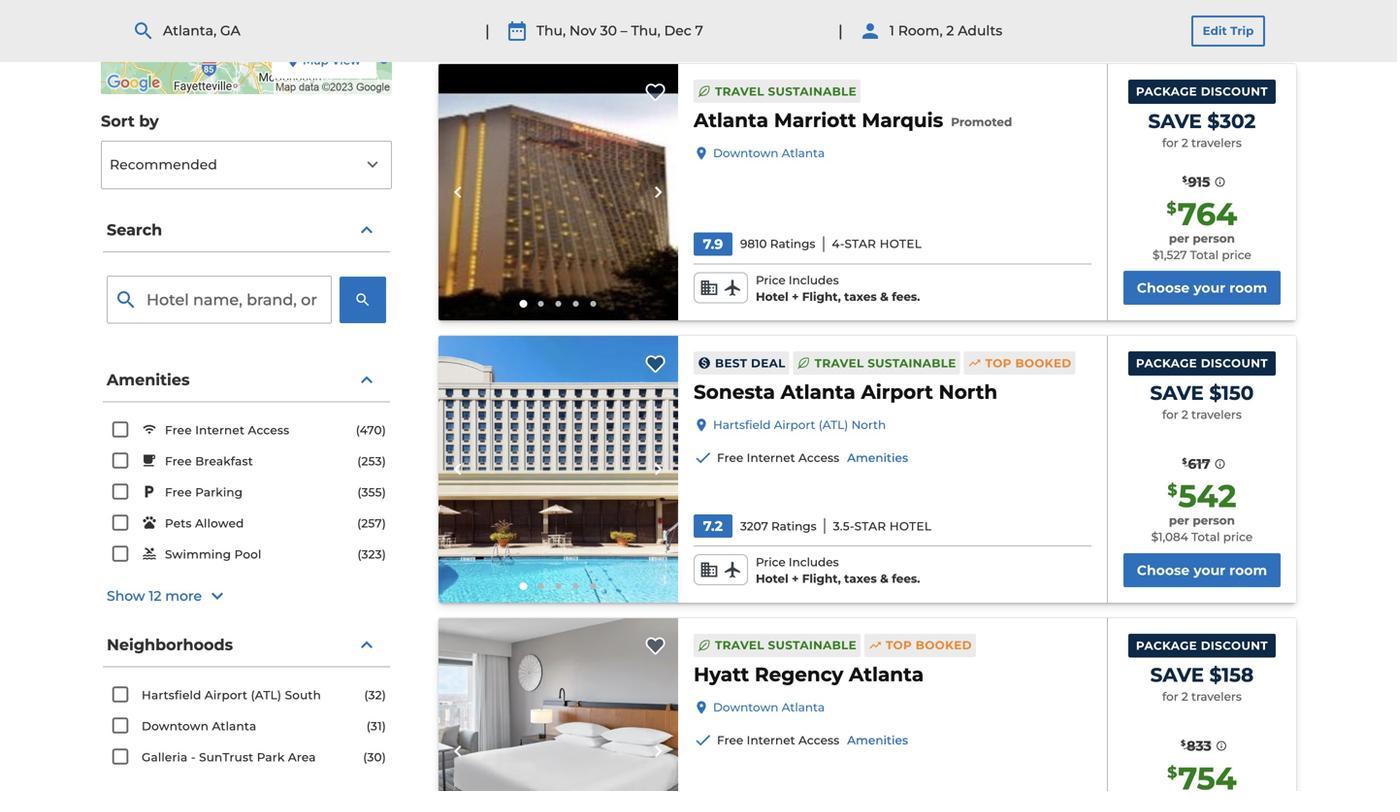 Task type: vqa. For each thing, say whether or not it's contained in the screenshot.


Task type: describe. For each thing, give the bounding box(es) containing it.
map
[[303, 53, 329, 67]]

833
[[1187, 738, 1212, 754]]

discount for 542
[[1201, 356, 1269, 371]]

hartsfield airport (atl) south
[[142, 688, 321, 702]]

choose your room for 764
[[1137, 280, 1268, 296]]

3207 ratings
[[741, 519, 817, 533]]

sort
[[101, 112, 135, 131]]

1 horizontal spatial north
[[939, 380, 998, 404]]

3 photo carousel region from the top
[[439, 618, 678, 791]]

package for 542
[[1137, 356, 1198, 371]]

3 travelers from the top
[[1192, 690, 1242, 704]]

room for 542
[[1230, 562, 1268, 578]]

internet for sonesta
[[747, 451, 796, 465]]

photo carousel region for 542
[[439, 336, 678, 603]]

neighborhoods button
[[103, 624, 390, 667]]

flight, for 542
[[802, 572, 841, 586]]

family friendly
[[868, 26, 962, 40]]

downtown for hartsfield airport (atl) south
[[142, 719, 209, 733]]

thu, nov 30 – thu, dec 7
[[537, 23, 704, 39]]

30
[[600, 23, 617, 39]]

3 package discount from the top
[[1137, 639, 1269, 653]]

$1,527
[[1153, 248, 1188, 262]]

show 12 more
[[107, 588, 202, 604]]

& for 764
[[880, 290, 889, 304]]

3.5-star hotel
[[833, 519, 932, 533]]

(32)
[[364, 688, 386, 702]]

price for 542
[[1224, 530, 1253, 544]]

7.2
[[704, 518, 723, 535]]

pets allowed
[[165, 517, 244, 531]]

0 vertical spatial access
[[248, 423, 290, 437]]

(atl) for amenities
[[819, 418, 849, 432]]

9810
[[741, 237, 767, 251]]

(31)
[[367, 719, 386, 733]]

3207
[[741, 519, 769, 533]]

12
[[149, 588, 162, 604]]

package discount for 542
[[1137, 356, 1269, 371]]

for for 764
[[1163, 136, 1179, 150]]

0 horizontal spatial parking
[[195, 486, 243, 500]]

search
[[107, 220, 162, 239]]

save $150
[[1151, 381, 1254, 405]]

atlanta down 'marriott' at right
[[782, 146, 825, 160]]

(30)
[[363, 750, 386, 764]]

free internet access amenities for atlanta
[[717, 451, 909, 465]]

764
[[1178, 195, 1238, 233]]

total for 542
[[1192, 530, 1221, 544]]

free left –
[[585, 26, 612, 40]]

0 vertical spatial free breakfast
[[688, 26, 776, 40]]

friendly
[[912, 26, 962, 40]]

for for 542
[[1163, 408, 1179, 422]]

galleria - suntrust park area
[[142, 750, 316, 764]]

person for 542
[[1193, 514, 1236, 528]]

2 for save $158
[[1182, 690, 1189, 704]]

your for 542
[[1194, 562, 1226, 578]]

atlanta, ga
[[163, 23, 241, 39]]

per for 764
[[1170, 232, 1190, 246]]

marriott
[[774, 108, 857, 132]]

hotel right 3.5-
[[890, 519, 932, 533]]

amenities inside "dropdown button"
[[107, 370, 190, 389]]

1 vertical spatial travel
[[815, 356, 864, 370]]

discount for 764
[[1201, 85, 1269, 99]]

$ for 915
[[1183, 175, 1188, 184]]

star for 542
[[855, 519, 887, 533]]

pool
[[235, 548, 262, 562]]

edit
[[1203, 24, 1228, 38]]

free down sonesta
[[717, 451, 744, 465]]

person for 764
[[1193, 232, 1236, 246]]

choose your room button for 542
[[1124, 553, 1281, 587]]

542
[[1179, 477, 1237, 515]]

(257)
[[357, 516, 386, 530]]

$ 833
[[1181, 738, 1212, 754]]

0 horizontal spatial top booked
[[886, 638, 972, 652]]

4-star hotel
[[832, 237, 922, 251]]

$ for 764
[[1167, 199, 1177, 218]]

$158
[[1210, 663, 1254, 687]]

galleria
[[142, 750, 188, 764]]

area
[[288, 750, 316, 764]]

(atl) for (31)
[[251, 688, 282, 702]]

0 horizontal spatial breakfast
[[195, 454, 253, 469]]

room for 764
[[1230, 280, 1268, 296]]

go to image #4 image for 542
[[573, 583, 579, 589]]

2 right room,
[[947, 23, 955, 39]]

swimming
[[165, 548, 231, 562]]

free up pets
[[165, 486, 192, 500]]

sort by
[[101, 112, 159, 131]]

pets
[[165, 517, 192, 531]]

617
[[1189, 456, 1211, 472]]

downtown for atlanta marriott marquis
[[713, 146, 779, 160]]

show 12 more button
[[107, 585, 386, 608]]

photo carousel region for 764
[[439, 64, 678, 321]]

total for 764
[[1191, 248, 1219, 262]]

access for hyatt
[[799, 733, 840, 747]]

atlanta inside atlanta marriott marquis - promoted element
[[694, 108, 769, 132]]

room,
[[899, 23, 943, 39]]

regency
[[755, 662, 844, 686]]

hyatt regency atlanta element
[[694, 661, 924, 688]]

view
[[332, 53, 361, 67]]

$ 915
[[1183, 174, 1211, 190]]

1 vertical spatial downtown
[[713, 700, 779, 714]]

deal
[[751, 356, 786, 370]]

free right –
[[688, 26, 715, 40]]

georgia aquarium
[[447, 26, 560, 40]]

1 vertical spatial travel sustainable
[[815, 356, 957, 370]]

0 vertical spatial (atl)
[[1096, 26, 1127, 40]]

0 vertical spatial hartsfield airport (atl) north
[[987, 26, 1166, 40]]

by
[[139, 112, 159, 131]]

$302
[[1208, 109, 1256, 133]]

sonesta atlanta airport north
[[694, 380, 998, 404]]

recommended
[[110, 156, 217, 173]]

atlanta marriott marquis
[[694, 108, 944, 132]]

save for 542
[[1151, 381, 1204, 405]]

taxes for 764
[[845, 290, 877, 304]]

allowed
[[195, 517, 244, 531]]

price includes hotel + flight, taxes & fees. for 542
[[756, 555, 921, 586]]

3 for 2 travelers from the top
[[1163, 690, 1242, 704]]

exterior view image
[[439, 64, 678, 321]]

2 horizontal spatial hartsfield
[[987, 26, 1047, 40]]

1 vertical spatial free parking
[[165, 486, 243, 500]]

includes for 542
[[789, 555, 839, 569]]

3 for from the top
[[1163, 690, 1179, 704]]

0 horizontal spatial booked
[[916, 638, 972, 652]]

marquis
[[862, 108, 944, 132]]

0 vertical spatial free parking
[[585, 26, 663, 40]]

0 vertical spatial breakfast
[[718, 26, 776, 40]]

per for 542
[[1170, 514, 1190, 528]]

atlanta,
[[163, 23, 217, 39]]

2 vertical spatial save
[[1151, 663, 1205, 687]]

more
[[165, 588, 202, 604]]

go to image #2 image for 542
[[538, 583, 544, 589]]

downtown atlanta for atlanta marriott marquis
[[713, 146, 825, 160]]

travel for marriott
[[715, 84, 765, 98]]

2 for save $150
[[1182, 408, 1189, 422]]

–
[[621, 23, 628, 39]]

atlanta inside sonesta atlanta airport north element
[[781, 380, 856, 404]]

south
[[285, 688, 321, 702]]

free down hyatt
[[717, 733, 744, 747]]

sonesta
[[694, 380, 776, 404]]

+ for 764
[[792, 290, 799, 304]]

hartsfield for amenities
[[713, 418, 771, 432]]

& for 542
[[880, 572, 889, 586]]

save for 764
[[1149, 109, 1203, 133]]

choose for 764
[[1137, 280, 1190, 296]]

(323)
[[358, 547, 386, 562]]

+ for 542
[[792, 572, 799, 586]]

1
[[890, 23, 895, 39]]

go to image #1 image for 764
[[520, 300, 528, 308]]

(470)
[[356, 423, 386, 437]]

2 for save $302
[[1182, 136, 1189, 150]]

(355)
[[358, 485, 386, 499]]

sonesta atlanta airport north element
[[694, 379, 998, 406]]

go to image #3 image for 764
[[556, 301, 562, 307]]

$150
[[1210, 381, 1254, 405]]

7.9
[[703, 236, 723, 252]]

ga
[[220, 23, 241, 39]]

travelers for 764
[[1192, 136, 1242, 150]]

go to image #2 image for 764
[[538, 301, 544, 307]]

9810 ratings
[[741, 237, 816, 251]]

for 2 travelers for 542
[[1163, 408, 1242, 422]]

save $302
[[1149, 109, 1256, 133]]

915
[[1189, 174, 1211, 190]]

1 room, 2 adults
[[890, 23, 1003, 39]]

free internet access
[[165, 423, 290, 437]]

suntrust
[[199, 750, 254, 764]]

$ 764 per person $1,527 total price
[[1153, 195, 1252, 262]]

map view
[[303, 53, 361, 67]]

taxes for 542
[[845, 572, 877, 586]]



Task type: locate. For each thing, give the bounding box(es) containing it.
choose for 542
[[1137, 562, 1190, 578]]

0 vertical spatial photo carousel region
[[439, 64, 678, 321]]

1 choose your room button from the top
[[1124, 271, 1281, 305]]

| for thu, nov 30 – thu, dec 7
[[485, 21, 490, 40]]

travelers down save $150
[[1192, 408, 1242, 422]]

1 vertical spatial (atl)
[[819, 418, 849, 432]]

1 includes from the top
[[789, 273, 839, 287]]

1 vertical spatial room
[[1230, 562, 1268, 578]]

1 vertical spatial hartsfield airport (atl) north
[[713, 418, 886, 432]]

2 includes from the top
[[789, 555, 839, 569]]

2 vertical spatial access
[[799, 733, 840, 747]]

1 for 2 travelers from the top
[[1163, 136, 1242, 150]]

price includes hotel + flight, taxes & fees. down 3.5-
[[756, 555, 921, 586]]

1 vertical spatial free internet access amenities
[[717, 733, 909, 747]]

2 vertical spatial (atl)
[[251, 688, 282, 702]]

amenities up 3.5-star hotel
[[848, 451, 909, 465]]

amenities for sonesta atlanta airport north
[[848, 451, 909, 465]]

star right 9810 ratings
[[845, 237, 877, 251]]

atlanta down hyatt regency atlanta element
[[782, 700, 825, 714]]

save
[[1149, 109, 1203, 133], [1151, 381, 1204, 405], [1151, 663, 1205, 687]]

hotel down 9810 ratings
[[756, 290, 789, 304]]

2 go to image #4 image from the top
[[573, 583, 579, 589]]

1 room from the top
[[1230, 280, 1268, 296]]

go to image #5 image for 542
[[591, 583, 596, 589]]

1 vertical spatial price
[[756, 555, 786, 569]]

2 price includes hotel + flight, taxes & fees. from the top
[[756, 555, 921, 586]]

1 per from the top
[[1170, 232, 1190, 246]]

1 vertical spatial north
[[939, 380, 998, 404]]

atlanta down deal
[[781, 380, 856, 404]]

package up save $150
[[1137, 356, 1198, 371]]

1 thu, from the left
[[537, 23, 566, 39]]

(atl)
[[1096, 26, 1127, 40], [819, 418, 849, 432], [251, 688, 282, 702]]

1 vertical spatial top booked
[[886, 638, 972, 652]]

1 horizontal spatial free breakfast
[[688, 26, 776, 40]]

+
[[792, 290, 799, 304], [792, 572, 799, 586]]

0 vertical spatial choose
[[1137, 280, 1190, 296]]

price for 764
[[1222, 248, 1252, 262]]

free internet access amenities for regency
[[717, 733, 909, 747]]

2 & from the top
[[880, 572, 889, 586]]

4-
[[832, 237, 845, 251]]

2 + from the top
[[792, 572, 799, 586]]

hotel right the 4-
[[880, 237, 922, 251]]

$ for 833
[[1181, 739, 1186, 748]]

hotel
[[880, 237, 922, 251], [756, 290, 789, 304], [890, 519, 932, 533], [756, 572, 789, 586]]

travel up sonesta atlanta airport north
[[815, 356, 864, 370]]

1 vertical spatial price includes hotel + flight, taxes & fees.
[[756, 555, 921, 586]]

total inside $ 542 per person $1,084 total price
[[1192, 530, 1221, 544]]

2 vertical spatial photo carousel region
[[439, 618, 678, 791]]

star
[[845, 237, 877, 251], [855, 519, 887, 533]]

travel sustainable for regency
[[715, 638, 857, 652]]

flight, down 3.5-
[[802, 572, 841, 586]]

2 discount from the top
[[1201, 356, 1269, 371]]

& down 3.5-star hotel
[[880, 572, 889, 586]]

travel sustainable
[[715, 84, 857, 98], [815, 356, 957, 370], [715, 638, 857, 652]]

2 flight, from the top
[[802, 572, 841, 586]]

total right "$1,084"
[[1192, 530, 1221, 544]]

your down $ 764 per person $1,527 total price
[[1194, 280, 1226, 296]]

$ inside $ 764 per person $1,527 total price
[[1167, 199, 1177, 218]]

0 vertical spatial parking
[[615, 26, 663, 40]]

price inside $ 542 per person $1,084 total price
[[1224, 530, 1253, 544]]

sustainable up 'marriott' at right
[[768, 84, 857, 98]]

2 package discount from the top
[[1137, 356, 1269, 371]]

2 | from the left
[[839, 21, 843, 40]]

atlanta
[[694, 108, 769, 132], [782, 146, 825, 160], [781, 380, 856, 404], [849, 662, 924, 686], [782, 700, 825, 714], [212, 719, 257, 733]]

$ inside $ 915
[[1183, 175, 1188, 184]]

total inside $ 764 per person $1,527 total price
[[1191, 248, 1219, 262]]

0 vertical spatial star
[[845, 237, 877, 251]]

2 down save $302
[[1182, 136, 1189, 150]]

price for 542
[[756, 555, 786, 569]]

1 for from the top
[[1163, 136, 1179, 150]]

thu,
[[537, 23, 566, 39], [631, 23, 661, 39]]

free breakfast left luxury in the top of the page
[[688, 26, 776, 40]]

per
[[1170, 232, 1190, 246], [1170, 514, 1190, 528]]

best deal
[[715, 356, 786, 370]]

go to image #3 image
[[556, 301, 562, 307], [556, 583, 562, 589]]

swimming pool
[[165, 548, 262, 562]]

free parking
[[585, 26, 663, 40], [165, 486, 243, 500]]

person inside $ 764 per person $1,527 total price
[[1193, 232, 1236, 246]]

room
[[1230, 280, 1268, 296], [1230, 562, 1268, 578]]

0 vertical spatial travel
[[715, 84, 765, 98]]

go to image #2 image
[[538, 301, 544, 307], [538, 583, 544, 589]]

1 vertical spatial +
[[792, 572, 799, 586]]

package discount
[[1137, 85, 1269, 99], [1137, 356, 1269, 371], [1137, 639, 1269, 653]]

1 horizontal spatial |
[[839, 21, 843, 40]]

3 package from the top
[[1137, 639, 1198, 653]]

go to image #4 image for 764
[[573, 301, 579, 307]]

go to image #1 image for 542
[[520, 582, 528, 590]]

1 free internet access amenities from the top
[[717, 451, 909, 465]]

0 vertical spatial top booked
[[986, 356, 1072, 370]]

price down '764'
[[1222, 248, 1252, 262]]

downtown down 'marriott' at right
[[713, 146, 779, 160]]

1 horizontal spatial breakfast
[[718, 26, 776, 40]]

choose your room down $1,527
[[1137, 280, 1268, 296]]

| for 1 room, 2 adults
[[839, 21, 843, 40]]

0 vertical spatial &
[[880, 290, 889, 304]]

edit trip button
[[1192, 16, 1266, 47]]

2 room from the top
[[1230, 562, 1268, 578]]

1 vertical spatial package discount
[[1137, 356, 1269, 371]]

price for 764
[[756, 273, 786, 287]]

amenities up free internet access
[[107, 370, 190, 389]]

1 vertical spatial go to image #2 image
[[538, 583, 544, 589]]

0 vertical spatial top
[[986, 356, 1012, 370]]

for 2 travelers down save $302
[[1163, 136, 1242, 150]]

2 go to image #1 image from the top
[[520, 582, 528, 590]]

1 vertical spatial your
[[1194, 562, 1226, 578]]

1 vertical spatial parking
[[195, 486, 243, 500]]

$ inside $ 617
[[1183, 457, 1188, 466]]

top
[[986, 356, 1012, 370], [886, 638, 913, 652]]

+ down 9810 ratings
[[792, 290, 799, 304]]

ratings for 764
[[771, 237, 816, 251]]

adults
[[958, 23, 1003, 39]]

free internet access amenities down hyatt regency atlanta element
[[717, 733, 909, 747]]

fees. down 3.5-star hotel
[[892, 572, 921, 586]]

discount up $158
[[1201, 639, 1269, 653]]

0 vertical spatial for
[[1163, 136, 1179, 150]]

1 horizontal spatial free parking
[[585, 26, 663, 40]]

2 vertical spatial for 2 travelers
[[1163, 690, 1242, 704]]

park
[[257, 750, 285, 764]]

pool view image
[[439, 336, 678, 603]]

2 for from the top
[[1163, 408, 1179, 422]]

0 vertical spatial package discount
[[1137, 85, 1269, 99]]

1 horizontal spatial booked
[[1016, 356, 1072, 370]]

0 vertical spatial travelers
[[1192, 136, 1242, 150]]

sustainable for atlanta
[[768, 638, 857, 652]]

$ for 617
[[1183, 457, 1188, 466]]

ratings right 9810
[[771, 237, 816, 251]]

go to image #3 image for 542
[[556, 583, 562, 589]]

atlanta inside hyatt regency atlanta element
[[849, 662, 924, 686]]

north
[[1130, 26, 1166, 40], [939, 380, 998, 404], [852, 418, 886, 432]]

0 vertical spatial discount
[[1201, 85, 1269, 99]]

sustainable up hyatt regency atlanta
[[768, 638, 857, 652]]

3.5-
[[833, 519, 855, 533]]

2 horizontal spatial north
[[1130, 26, 1166, 40]]

travel sustainable up regency
[[715, 638, 857, 652]]

for 2 travelers
[[1163, 136, 1242, 150], [1163, 408, 1242, 422], [1163, 690, 1242, 704]]

includes down the 4-
[[789, 273, 839, 287]]

1 vertical spatial booked
[[916, 638, 972, 652]]

free breakfast
[[688, 26, 776, 40], [165, 454, 253, 469]]

1 vertical spatial package
[[1137, 356, 1198, 371]]

downtown atlanta for hartsfield airport (atl) south
[[142, 719, 257, 733]]

includes down 3.5-
[[789, 555, 839, 569]]

downtown atlanta down regency
[[713, 700, 825, 714]]

for 2 travelers down save $158
[[1163, 690, 1242, 704]]

for down save $302
[[1163, 136, 1179, 150]]

$ 542 per person $1,084 total price
[[1152, 477, 1253, 544]]

1 vertical spatial downtown atlanta
[[713, 700, 825, 714]]

dec
[[665, 23, 692, 39]]

internet up 3207 ratings
[[747, 451, 796, 465]]

travel for regency
[[715, 638, 765, 652]]

2 vertical spatial travel
[[715, 638, 765, 652]]

0 vertical spatial go to image #2 image
[[538, 301, 544, 307]]

downtown up galleria
[[142, 719, 209, 733]]

-
[[191, 750, 196, 764]]

1 package from the top
[[1137, 85, 1198, 99]]

$ 617
[[1183, 456, 1211, 472]]

$ inside $ 833
[[1181, 739, 1186, 748]]

discount up $302
[[1201, 85, 1269, 99]]

$
[[1183, 175, 1188, 184], [1167, 199, 1177, 218], [1183, 457, 1188, 466], [1168, 481, 1178, 500], [1181, 739, 1186, 748], [1168, 763, 1178, 782]]

1 vertical spatial go to image #5 image
[[591, 583, 596, 589]]

1 go to image #1 image from the top
[[520, 300, 528, 308]]

0 horizontal spatial free parking
[[165, 486, 243, 500]]

free down free internet access
[[165, 454, 192, 469]]

free parking up pets allowed
[[165, 486, 243, 500]]

1 vertical spatial per
[[1170, 514, 1190, 528]]

0 vertical spatial total
[[1191, 248, 1219, 262]]

person
[[1193, 232, 1236, 246], [1193, 514, 1236, 528]]

fees.
[[892, 290, 921, 304], [892, 572, 921, 586]]

+ down 3207 ratings
[[792, 572, 799, 586]]

1 taxes from the top
[[845, 290, 877, 304]]

amenities down hyatt regency atlanta element
[[848, 733, 909, 747]]

free breakfast down free internet access
[[165, 454, 253, 469]]

georgia
[[447, 26, 495, 40]]

2 choose from the top
[[1137, 562, 1190, 578]]

2 package from the top
[[1137, 356, 1198, 371]]

nov
[[570, 23, 597, 39]]

parking
[[615, 26, 663, 40], [195, 486, 243, 500]]

0 vertical spatial downtown
[[713, 146, 779, 160]]

access for sonesta
[[799, 451, 840, 465]]

fees. for 542
[[892, 572, 921, 586]]

atlanta marriott marquis - promoted element
[[694, 107, 1013, 134]]

breakfast right 7
[[718, 26, 776, 40]]

0 vertical spatial taxes
[[845, 290, 877, 304]]

1 go to image #4 image from the top
[[573, 301, 579, 307]]

price down "542"
[[1224, 530, 1253, 544]]

(253)
[[358, 454, 386, 468]]

package discount up save $302
[[1137, 85, 1269, 99]]

sustainable
[[768, 84, 857, 98], [868, 356, 957, 370], [768, 638, 857, 652]]

2 go to image #5 image from the top
[[591, 583, 596, 589]]

2 fees. from the top
[[892, 572, 921, 586]]

free parking left dec
[[585, 26, 663, 40]]

1 | from the left
[[485, 21, 490, 40]]

2 vertical spatial travelers
[[1192, 690, 1242, 704]]

access down amenities "dropdown button"
[[248, 423, 290, 437]]

Hotel name, brand, or keyword text field
[[107, 276, 332, 324]]

aquarium
[[499, 26, 560, 40]]

neighborhoods
[[107, 635, 233, 654]]

2 down save $150
[[1182, 408, 1189, 422]]

price includes hotel + flight, taxes & fees. down the 4-
[[756, 273, 921, 304]]

parking left dec
[[615, 26, 663, 40]]

0 vertical spatial downtown atlanta
[[713, 146, 825, 160]]

per inside $ 542 per person $1,084 total price
[[1170, 514, 1190, 528]]

1 package discount from the top
[[1137, 85, 1269, 99]]

2 vertical spatial for
[[1163, 690, 1179, 704]]

2 vertical spatial package
[[1137, 639, 1198, 653]]

7
[[695, 23, 704, 39]]

2 vertical spatial hartsfield
[[142, 688, 201, 702]]

0 horizontal spatial |
[[485, 21, 490, 40]]

luxury
[[801, 26, 843, 40]]

1 price includes hotel + flight, taxes & fees. from the top
[[756, 273, 921, 304]]

0 vertical spatial ratings
[[771, 237, 816, 251]]

0 horizontal spatial thu,
[[537, 23, 566, 39]]

for 2 travelers for 764
[[1163, 136, 1242, 150]]

2
[[947, 23, 955, 39], [1182, 136, 1189, 150], [1182, 408, 1189, 422], [1182, 690, 1189, 704]]

2 vertical spatial discount
[[1201, 639, 1269, 653]]

$1,084
[[1152, 530, 1189, 544]]

2 person from the top
[[1193, 514, 1236, 528]]

travel sustainable for marriott
[[715, 84, 857, 98]]

1 go to image #3 image from the top
[[556, 301, 562, 307]]

for 2 travelers down save $150
[[1163, 408, 1242, 422]]

package
[[1137, 85, 1198, 99], [1137, 356, 1198, 371], [1137, 639, 1198, 653]]

3 discount from the top
[[1201, 639, 1269, 653]]

0 vertical spatial internet
[[195, 423, 245, 437]]

0 horizontal spatial hartsfield
[[142, 688, 201, 702]]

search button
[[103, 209, 390, 252]]

2 photo carousel region from the top
[[439, 336, 678, 603]]

1 vertical spatial top
[[886, 638, 913, 652]]

price down 3207 ratings
[[756, 555, 786, 569]]

choose down $1,527
[[1137, 280, 1190, 296]]

thu, left nov
[[537, 23, 566, 39]]

best
[[715, 356, 748, 370]]

person down 617
[[1193, 514, 1236, 528]]

atlanta right regency
[[849, 662, 924, 686]]

amenities button
[[103, 359, 390, 402]]

internet down amenities "dropdown button"
[[195, 423, 245, 437]]

2 choose your room from the top
[[1137, 562, 1268, 578]]

free down amenities "dropdown button"
[[165, 423, 192, 437]]

0 vertical spatial price
[[756, 273, 786, 287]]

family
[[868, 26, 909, 40]]

internet for hyatt
[[747, 733, 796, 747]]

0 vertical spatial your
[[1194, 280, 1226, 296]]

1 go to image #2 image from the top
[[538, 301, 544, 307]]

choose down "$1,084"
[[1137, 562, 1190, 578]]

atlanta left 'marriott' at right
[[694, 108, 769, 132]]

1 your from the top
[[1194, 280, 1226, 296]]

go to image #4 image
[[573, 301, 579, 307], [573, 583, 579, 589]]

1 + from the top
[[792, 290, 799, 304]]

person down 915
[[1193, 232, 1236, 246]]

total right $1,527
[[1191, 248, 1219, 262]]

price includes hotel + flight, taxes & fees. for 764
[[756, 273, 921, 304]]

travelers down save $158
[[1192, 690, 1242, 704]]

0 vertical spatial sustainable
[[768, 84, 857, 98]]

downtown atlanta up -
[[142, 719, 257, 733]]

bed image
[[439, 618, 678, 791]]

hyatt
[[694, 662, 750, 686]]

1 flight, from the top
[[802, 290, 841, 304]]

1 choose from the top
[[1137, 280, 1190, 296]]

2 horizontal spatial (atl)
[[1096, 26, 1127, 40]]

per up "$1,084"
[[1170, 514, 1190, 528]]

hartsfield right friendly
[[987, 26, 1047, 40]]

package discount up save $150
[[1137, 356, 1269, 371]]

2 choose your room button from the top
[[1124, 553, 1281, 587]]

go to image #1 image
[[520, 300, 528, 308], [520, 582, 528, 590]]

2 free internet access amenities from the top
[[717, 733, 909, 747]]

travelers for 542
[[1192, 408, 1242, 422]]

2 your from the top
[[1194, 562, 1226, 578]]

amenities for hyatt regency atlanta
[[848, 733, 909, 747]]

room down $ 764 per person $1,527 total price
[[1230, 280, 1268, 296]]

hartsfield
[[987, 26, 1047, 40], [713, 418, 771, 432], [142, 688, 201, 702]]

0 vertical spatial price includes hotel + flight, taxes & fees.
[[756, 273, 921, 304]]

1 horizontal spatial parking
[[615, 26, 663, 40]]

1 photo carousel region from the top
[[439, 64, 678, 321]]

star for 764
[[845, 237, 877, 251]]

breakfast down free internet access
[[195, 454, 253, 469]]

fees. for 764
[[892, 290, 921, 304]]

taxes
[[845, 290, 877, 304], [845, 572, 877, 586]]

1 vertical spatial breakfast
[[195, 454, 253, 469]]

1 person from the top
[[1193, 232, 1236, 246]]

free internet access amenities down sonesta atlanta airport north element
[[717, 451, 909, 465]]

2 per from the top
[[1170, 514, 1190, 528]]

1 vertical spatial free breakfast
[[165, 454, 253, 469]]

1 travelers from the top
[[1192, 136, 1242, 150]]

per inside $ 764 per person $1,527 total price
[[1170, 232, 1190, 246]]

2 taxes from the top
[[845, 572, 877, 586]]

includes for 764
[[789, 273, 839, 287]]

$ for 542
[[1168, 481, 1178, 500]]

flight, down the 4-
[[802, 290, 841, 304]]

travel up atlanta marriott marquis at top
[[715, 84, 765, 98]]

amenities
[[107, 370, 190, 389], [848, 451, 909, 465], [848, 733, 909, 747]]

price
[[1222, 248, 1252, 262], [1224, 530, 1253, 544]]

0 horizontal spatial (atl)
[[251, 688, 282, 702]]

hotel down 3207 ratings
[[756, 572, 789, 586]]

1 vertical spatial choose your room
[[1137, 562, 1268, 578]]

1 vertical spatial go to image #1 image
[[520, 582, 528, 590]]

1 vertical spatial total
[[1192, 530, 1221, 544]]

save $158
[[1151, 663, 1254, 687]]

save left $158
[[1151, 663, 1205, 687]]

photo carousel region
[[439, 64, 678, 321], [439, 336, 678, 603], [439, 618, 678, 791]]

recommended button
[[101, 141, 392, 189]]

breakfast
[[718, 26, 776, 40], [195, 454, 253, 469]]

price inside $ 764 per person $1,527 total price
[[1222, 248, 1252, 262]]

choose your room button down "$1,084"
[[1124, 553, 1281, 587]]

0 vertical spatial go to image #1 image
[[520, 300, 528, 308]]

1 price from the top
[[756, 273, 786, 287]]

trip
[[1231, 24, 1255, 38]]

show
[[107, 588, 145, 604]]

1 vertical spatial sustainable
[[868, 356, 957, 370]]

sustainable for marquis
[[768, 84, 857, 98]]

travelers down save $302
[[1192, 136, 1242, 150]]

2 travelers from the top
[[1192, 408, 1242, 422]]

choose your room button
[[1124, 271, 1281, 305], [1124, 553, 1281, 587]]

1 choose your room from the top
[[1137, 280, 1268, 296]]

$ inside $ 542 per person $1,084 total price
[[1168, 481, 1178, 500]]

choose your room down "$1,084"
[[1137, 562, 1268, 578]]

2 vertical spatial downtown atlanta
[[142, 719, 257, 733]]

2 vertical spatial travel sustainable
[[715, 638, 857, 652]]

1 discount from the top
[[1201, 85, 1269, 99]]

1 vertical spatial travelers
[[1192, 408, 1242, 422]]

0 horizontal spatial free breakfast
[[165, 454, 253, 469]]

sustainable up sonesta atlanta airport north
[[868, 356, 957, 370]]

total
[[1191, 248, 1219, 262], [1192, 530, 1221, 544]]

1 vertical spatial access
[[799, 451, 840, 465]]

hartsfield for (31)
[[142, 688, 201, 702]]

0 vertical spatial package
[[1137, 85, 1198, 99]]

0 vertical spatial go to image #5 image
[[591, 301, 596, 307]]

ratings for 542
[[772, 519, 817, 533]]

choose your room button for 764
[[1124, 271, 1281, 305]]

package up save $158
[[1137, 639, 1198, 653]]

room down $ 542 per person $1,084 total price at the bottom of the page
[[1230, 562, 1268, 578]]

choose your room for 542
[[1137, 562, 1268, 578]]

hyatt regency atlanta
[[694, 662, 924, 686]]

top booked
[[986, 356, 1072, 370], [886, 638, 972, 652]]

2 thu, from the left
[[631, 23, 661, 39]]

edit trip
[[1203, 24, 1255, 38]]

downtown atlanta down 'marriott' at right
[[713, 146, 825, 160]]

1 vertical spatial taxes
[[845, 572, 877, 586]]

0 vertical spatial go to image #4 image
[[573, 301, 579, 307]]

package discount for 764
[[1137, 85, 1269, 99]]

discount up $150
[[1201, 356, 1269, 371]]

go to image #5 image
[[591, 301, 596, 307], [591, 583, 596, 589]]

2 go to image #2 image from the top
[[538, 583, 544, 589]]

parking up allowed
[[195, 486, 243, 500]]

save left $302
[[1149, 109, 1203, 133]]

travel
[[715, 84, 765, 98], [815, 356, 864, 370], [715, 638, 765, 652]]

access down hyatt regency atlanta element
[[799, 733, 840, 747]]

taxes down 4-star hotel
[[845, 290, 877, 304]]

your down $ 542 per person $1,084 total price at the bottom of the page
[[1194, 562, 1226, 578]]

internet
[[195, 423, 245, 437], [747, 451, 796, 465], [747, 733, 796, 747]]

thu, right –
[[631, 23, 661, 39]]

1 vertical spatial internet
[[747, 451, 796, 465]]

1 fees. from the top
[[892, 290, 921, 304]]

0 vertical spatial hartsfield
[[987, 26, 1047, 40]]

travel sustainable up 'marriott' at right
[[715, 84, 857, 98]]

your for 764
[[1194, 280, 1226, 296]]

atlanta down hartsfield airport (atl) south
[[212, 719, 257, 733]]

1 & from the top
[[880, 290, 889, 304]]

0 horizontal spatial north
[[852, 418, 886, 432]]

downtown down hyatt
[[713, 700, 779, 714]]

2 go to image #3 image from the top
[[556, 583, 562, 589]]

fees. down 4-star hotel
[[892, 290, 921, 304]]

package for 764
[[1137, 85, 1198, 99]]

flight, for 764
[[802, 290, 841, 304]]

travel sustainable up sonesta atlanta airport north
[[815, 356, 957, 370]]

0 vertical spatial booked
[[1016, 356, 1072, 370]]

0 vertical spatial choose your room button
[[1124, 271, 1281, 305]]

go to image #5 image for 764
[[591, 301, 596, 307]]

1 vertical spatial choose your room button
[[1124, 553, 1281, 587]]

price includes hotel + flight, taxes & fees.
[[756, 273, 921, 304], [756, 555, 921, 586]]

package up save $302
[[1137, 85, 1198, 99]]

2 price from the top
[[756, 555, 786, 569]]

downtown
[[713, 146, 779, 160], [713, 700, 779, 714], [142, 719, 209, 733]]

1 horizontal spatial hartsfield airport (atl) north
[[987, 26, 1166, 40]]

1 go to image #5 image from the top
[[591, 301, 596, 307]]

2 for 2 travelers from the top
[[1163, 408, 1242, 422]]

downtown atlanta
[[713, 146, 825, 160], [713, 700, 825, 714], [142, 719, 257, 733]]

0 vertical spatial save
[[1149, 109, 1203, 133]]

1 vertical spatial includes
[[789, 555, 839, 569]]

2 vertical spatial sustainable
[[768, 638, 857, 652]]

person inside $ 542 per person $1,084 total price
[[1193, 514, 1236, 528]]

per up $1,527
[[1170, 232, 1190, 246]]



